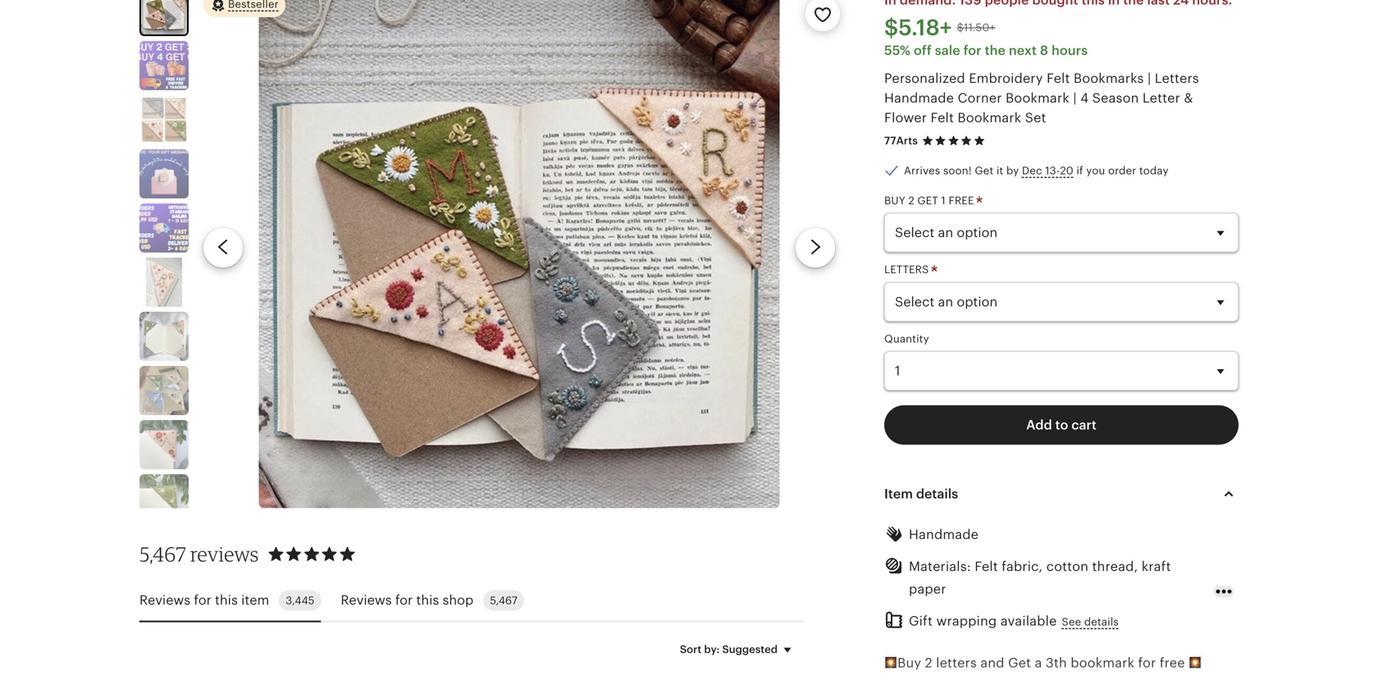 Task type: locate. For each thing, give the bounding box(es) containing it.
reviews down 5,467 reviews
[[139, 593, 191, 608]]

details right item
[[916, 487, 958, 501]]

|
[[1148, 71, 1151, 86], [1073, 90, 1077, 105]]

wrapping
[[937, 614, 997, 629]]

hours
[[1052, 43, 1088, 58]]

for
[[964, 43, 982, 58], [194, 593, 212, 608], [395, 593, 413, 608], [1138, 656, 1156, 671]]

felt left fabric,
[[975, 559, 998, 574]]

1 vertical spatial 5,467
[[490, 594, 518, 607]]

this left shop
[[416, 593, 439, 608]]

item details
[[884, 487, 958, 501]]

2
[[909, 194, 915, 207], [925, 656, 933, 671]]

this left item
[[215, 593, 238, 608]]

1 this from the left
[[215, 593, 238, 608]]

add
[[1027, 418, 1052, 432]]

by:
[[704, 643, 720, 655]]

today
[[1140, 165, 1169, 177]]

the
[[985, 43, 1006, 58]]

see
[[1062, 616, 1082, 628]]

&
[[1184, 90, 1194, 105]]

0 vertical spatial details
[[916, 487, 958, 501]]

letters
[[936, 656, 977, 671]]

🎇buy
[[884, 656, 922, 671]]

this for item
[[215, 593, 238, 608]]

1 horizontal spatial personalized embroidery felt bookmarks letters handmade image 1 image
[[259, 0, 780, 508]]

5,467 right shop
[[490, 594, 518, 607]]

2 personalized embroidery felt bookmarks letters handmade image 1 image from the left
[[259, 0, 780, 508]]

felt down hours
[[1047, 71, 1070, 86]]

suggested
[[722, 643, 778, 655]]

0 vertical spatial handmade
[[884, 90, 954, 105]]

handmade
[[884, 90, 954, 105], [909, 527, 979, 542]]

handmade up the materials:
[[909, 527, 979, 542]]

arrives
[[904, 165, 940, 177]]

3,445
[[286, 594, 315, 607]]

0 horizontal spatial 5,467
[[139, 542, 186, 566]]

1 vertical spatial details
[[1084, 616, 1119, 628]]

tab list
[[139, 580, 804, 622]]

$11.50+
[[957, 21, 996, 34]]

see details link
[[1062, 615, 1119, 629]]

reviews for reviews for this shop
[[341, 593, 392, 608]]

reviews right 3,445
[[341, 593, 392, 608]]

soon! get
[[943, 165, 994, 177]]

bookmark up set on the right of the page
[[1006, 90, 1070, 105]]

a
[[1035, 656, 1042, 671]]

1 vertical spatial felt
[[931, 110, 954, 125]]

it
[[997, 165, 1004, 177]]

quantity
[[884, 333, 929, 345]]

0 vertical spatial bookmark
[[1006, 90, 1070, 105]]

next
[[1009, 43, 1037, 58]]

set
[[1025, 110, 1047, 125]]

5,467 down personalized embroidery felt bookmarks letters handmade image 10
[[139, 542, 186, 566]]

felt
[[1047, 71, 1070, 86], [931, 110, 954, 125], [975, 559, 998, 574]]

personalized embroidery felt bookmarks letters handmade image 8 image
[[139, 366, 189, 415]]

personalized embroidery felt bookmarks letters handmade image 1 image
[[141, 0, 187, 35], [259, 0, 780, 508]]

order
[[1108, 165, 1137, 177]]

by
[[1007, 165, 1019, 177]]

5,467
[[139, 542, 186, 566], [490, 594, 518, 607]]

cotton
[[1047, 559, 1089, 574]]

letters
[[884, 263, 932, 276]]

1 reviews from the left
[[139, 593, 191, 608]]

personalized embroidery felt bookmarks | letters handmade corner bookmark | 4 season letter & flower felt bookmark  set
[[884, 71, 1199, 125]]

for left shop
[[395, 593, 413, 608]]

this
[[215, 593, 238, 608], [416, 593, 439, 608]]

off
[[914, 43, 932, 58]]

add to cart button
[[884, 405, 1239, 445]]

$5.18+
[[884, 15, 952, 40]]

gift
[[909, 614, 933, 629]]

🎇buy 2 letters and get a 3th bookmark for free 🎇
[[884, 656, 1202, 671]]

bookmark
[[1006, 90, 1070, 105], [958, 110, 1022, 125]]

2 right 🎇buy
[[925, 656, 933, 671]]

reviews
[[139, 593, 191, 608], [341, 593, 392, 608]]

0 horizontal spatial 2
[[909, 194, 915, 207]]

fabric,
[[1002, 559, 1043, 574]]

personalized embroidery felt bookmarks letters handmade image 10 image
[[139, 474, 189, 524]]

1 horizontal spatial details
[[1084, 616, 1119, 628]]

1 horizontal spatial felt
[[975, 559, 998, 574]]

2 this from the left
[[416, 593, 439, 608]]

free
[[1160, 656, 1185, 671]]

reviews
[[190, 542, 259, 566]]

flower
[[884, 110, 927, 125]]

personalized embroidery felt bookmarks letters handmade image 5 image
[[139, 204, 189, 253]]

2 left get
[[909, 194, 915, 207]]

1 horizontal spatial 5,467
[[490, 594, 518, 607]]

1 horizontal spatial 2
[[925, 656, 933, 671]]

corner
[[958, 90, 1002, 105]]

0 vertical spatial 5,467
[[139, 542, 186, 566]]

bookmark down corner
[[958, 110, 1022, 125]]

2 horizontal spatial felt
[[1047, 71, 1070, 86]]

item details button
[[870, 474, 1254, 514]]

0 horizontal spatial this
[[215, 593, 238, 608]]

0 vertical spatial |
[[1148, 71, 1151, 86]]

get
[[918, 194, 939, 207]]

2 reviews from the left
[[341, 593, 392, 608]]

handmade down the personalized in the top of the page
[[884, 90, 954, 105]]

1 vertical spatial handmade
[[909, 527, 979, 542]]

0 horizontal spatial reviews
[[139, 593, 191, 608]]

details inside gift wrapping available see details
[[1084, 616, 1119, 628]]

sort by: suggested button
[[668, 632, 810, 667]]

and
[[981, 656, 1005, 671]]

1 vertical spatial 2
[[925, 656, 933, 671]]

1 horizontal spatial reviews
[[341, 593, 392, 608]]

| up letter
[[1148, 71, 1151, 86]]

if
[[1077, 165, 1084, 177]]

0 vertical spatial 2
[[909, 194, 915, 207]]

0 horizontal spatial details
[[916, 487, 958, 501]]

0 horizontal spatial |
[[1073, 90, 1077, 105]]

materials:
[[909, 559, 971, 574]]

1 horizontal spatial this
[[416, 593, 439, 608]]

felt right flower
[[931, 110, 954, 125]]

details
[[916, 487, 958, 501], [1084, 616, 1119, 628]]

0 horizontal spatial personalized embroidery felt bookmarks letters handmade image 1 image
[[141, 0, 187, 35]]

add to cart
[[1027, 418, 1097, 432]]

get
[[1008, 656, 1031, 671]]

2 vertical spatial felt
[[975, 559, 998, 574]]

| left 4
[[1073, 90, 1077, 105]]

embroidery
[[969, 71, 1043, 86]]

you
[[1087, 165, 1106, 177]]

handmade inside personalized embroidery felt bookmarks | letters handmade corner bookmark | 4 season letter & flower felt bookmark  set
[[884, 90, 954, 105]]

sort by: suggested
[[680, 643, 778, 655]]

details right see
[[1084, 616, 1119, 628]]

tab list containing reviews for this item
[[139, 580, 804, 622]]

8
[[1040, 43, 1049, 58]]



Task type: vqa. For each thing, say whether or not it's contained in the screenshot.
but
no



Task type: describe. For each thing, give the bounding box(es) containing it.
shop
[[443, 593, 474, 608]]

4
[[1081, 90, 1089, 105]]

item
[[884, 487, 913, 501]]

personalized embroidery felt bookmarks letters handmade image 7 image
[[139, 312, 189, 361]]

77arts link
[[884, 134, 918, 147]]

dec
[[1022, 165, 1043, 177]]

5,467 for 5,467 reviews
[[139, 542, 186, 566]]

bookmark
[[1071, 656, 1135, 671]]

personalized
[[884, 71, 966, 86]]

2 for 🎇buy
[[925, 656, 933, 671]]

1 personalized embroidery felt bookmarks letters handmade image 1 image from the left
[[141, 0, 187, 35]]

season
[[1093, 90, 1139, 105]]

details inside dropdown button
[[916, 487, 958, 501]]

thread,
[[1092, 559, 1138, 574]]

materials: felt fabric, cotton thread, kraft paper
[[909, 559, 1171, 596]]

1 vertical spatial bookmark
[[958, 110, 1022, 125]]

personalized embroidery felt bookmarks letters handmade image 6 image
[[139, 258, 189, 307]]

1 vertical spatial |
[[1073, 90, 1077, 105]]

20
[[1060, 165, 1074, 177]]

buy
[[884, 194, 906, 207]]

buy 2 get 1 free
[[884, 194, 977, 207]]

this for shop
[[416, 593, 439, 608]]

personalized embroidery felt bookmarks letters handmade image 2 image
[[139, 41, 189, 90]]

kraft
[[1142, 559, 1171, 574]]

0 vertical spatial felt
[[1047, 71, 1070, 86]]

gift wrapping available see details
[[909, 614, 1119, 629]]

letter
[[1143, 90, 1181, 105]]

55% off sale for the next 8 hours
[[884, 43, 1088, 58]]

letters
[[1155, 71, 1199, 86]]

for down 5,467 reviews
[[194, 593, 212, 608]]

77arts
[[884, 134, 918, 147]]

2 for buy
[[909, 194, 915, 207]]

sale
[[935, 43, 961, 58]]

$5.18+ $11.50+
[[884, 15, 996, 40]]

for left free
[[1138, 656, 1156, 671]]

reviews for this item
[[139, 593, 269, 608]]

to
[[1056, 418, 1069, 432]]

personalized embroidery felt bookmarks letters handmade image 9 image
[[139, 420, 189, 469]]

5,467 reviews
[[139, 542, 259, 566]]

cart
[[1072, 418, 1097, 432]]

item
[[241, 593, 269, 608]]

arrives soon! get it by dec 13-20 if you order today
[[904, 165, 1169, 177]]

bookmarks
[[1074, 71, 1144, 86]]

felt inside 'materials: felt fabric, cotton thread, kraft paper'
[[975, 559, 998, 574]]

personalized embroidery felt bookmarks letters handmade image 3 image
[[139, 95, 189, 145]]

3th
[[1046, 656, 1067, 671]]

sort
[[680, 643, 702, 655]]

reviews for this shop
[[341, 593, 474, 608]]

free
[[949, 194, 974, 207]]

🎇
[[1189, 656, 1202, 671]]

paper
[[909, 582, 946, 596]]

1 horizontal spatial |
[[1148, 71, 1151, 86]]

1
[[941, 194, 946, 207]]

55%
[[884, 43, 911, 58]]

available
[[1001, 614, 1057, 629]]

5,467 for 5,467
[[490, 594, 518, 607]]

personalized embroidery felt bookmarks letters handmade image 4 image
[[139, 149, 189, 199]]

reviews for reviews for this item
[[139, 593, 191, 608]]

for left the
[[964, 43, 982, 58]]

13-
[[1045, 165, 1060, 177]]

0 horizontal spatial felt
[[931, 110, 954, 125]]



